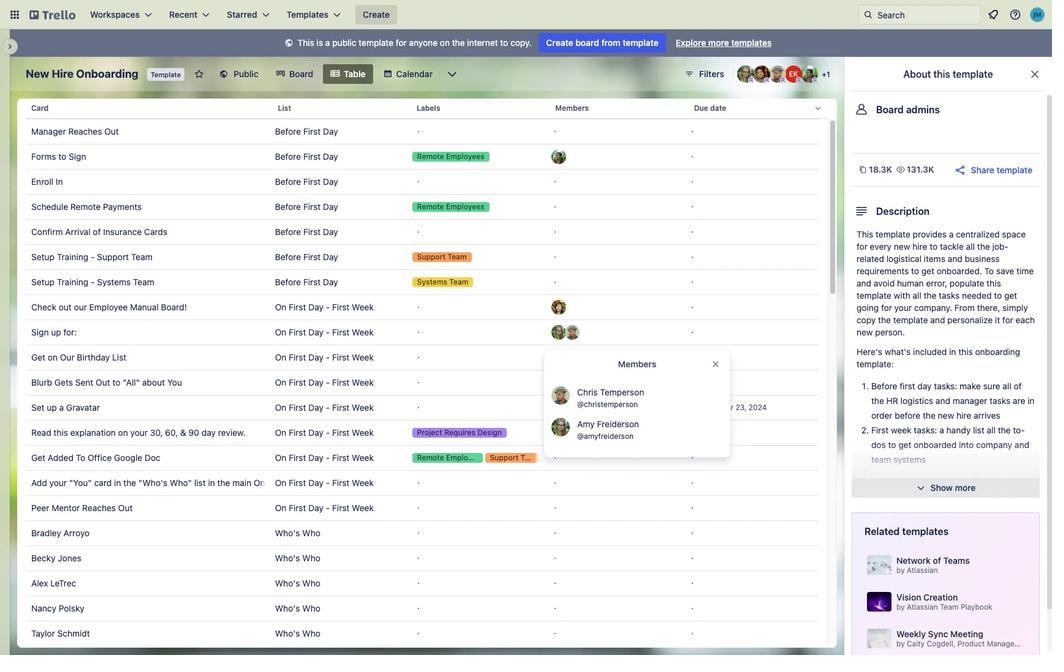 Task type: locate. For each thing, give the bounding box(es) containing it.
to
[[500, 37, 508, 48], [58, 151, 66, 162], [930, 241, 938, 252], [911, 266, 919, 276], [994, 291, 1002, 301], [112, 378, 120, 388], [888, 440, 896, 450]]

what's
[[885, 347, 911, 357]]

up inside 'link'
[[47, 403, 57, 413]]

people
[[872, 499, 899, 509]]

1 vertical spatial tasks
[[990, 396, 1011, 406]]

1 who's from the top
[[275, 528, 300, 539]]

"all"
[[123, 378, 140, 388]]

setup down confirm
[[31, 252, 55, 262]]

0 vertical spatial onboarding
[[76, 67, 138, 80]]

check
[[31, 302, 56, 313]]

primary element
[[0, 0, 1052, 29]]

row containing add your "you" card in the "who's who" list in the main onboarding for new hires trello board
[[26, 471, 819, 496]]

1 vertical spatial atlassian
[[907, 603, 938, 612]]

8 week from the top
[[352, 478, 374, 488]]

search image
[[864, 10, 873, 20]]

systems up check out our employee manual board!
[[97, 277, 131, 287]]

6 week from the top
[[352, 428, 374, 438]]

your inside this template provides a centralized space for every new hire to tackle all the job- related logistical items and business requirements to get onboarded. to save time and avoid human error, populate this template with all the tasks needed to get going for your company. from there, simply copy the template and personalize it for each new person.
[[895, 303, 912, 313]]

tasks: up 'onboarded'
[[914, 425, 937, 436]]

onboarding right main
[[254, 478, 300, 488]]

1 vertical spatial new
[[316, 478, 334, 488]]

row containing card
[[26, 94, 828, 123]]

list
[[973, 425, 985, 436], [194, 478, 206, 488]]

color: green, title: "remote employees" element
[[412, 152, 490, 162], [412, 202, 490, 212], [412, 454, 485, 463]]

more
[[708, 37, 729, 48], [955, 483, 976, 493]]

more right explore
[[708, 37, 729, 48]]

this member is an admin of this workspace. image
[[748, 77, 754, 83], [764, 77, 770, 83], [780, 77, 786, 83]]

training up out
[[57, 277, 88, 287]]

to left "all"
[[112, 378, 120, 388]]

add
[[31, 478, 47, 488]]

21 row from the top
[[26, 596, 819, 622]]

1 horizontal spatial list
[[973, 425, 985, 436]]

confirm arrival of insurance cards
[[31, 227, 167, 237]]

get for get on our birthday list
[[31, 352, 45, 363]]

0 vertical spatial tasks
[[939, 291, 960, 301]]

chris temperson @christemperson
[[577, 387, 644, 409]]

of inside network of teams by atlassian
[[933, 556, 941, 566]]

color: purple, title: "project requires design" element
[[412, 428, 507, 438]]

0 vertical spatial atlassian
[[907, 566, 938, 575]]

sign down check
[[31, 327, 49, 338]]

2 who's from the top
[[275, 553, 300, 564]]

more up at
[[955, 483, 976, 493]]

atlassian up weekly
[[907, 603, 938, 612]]

board left admins
[[876, 104, 904, 115]]

before for setup training - support team
[[275, 252, 301, 262]]

1 on first day - first week from the top
[[275, 302, 374, 313]]

0 horizontal spatial tasks
[[939, 291, 960, 301]]

calendar
[[396, 69, 433, 79]]

a inside 'link'
[[59, 403, 64, 413]]

4 week from the top
[[352, 378, 374, 388]]

calendar link
[[376, 64, 440, 84]]

3 row from the top
[[26, 144, 819, 170]]

3 on first day - first week from the top
[[275, 352, 374, 363]]

employees for payments
[[446, 202, 485, 211]]

who's who for bradley arroyo
[[275, 528, 321, 539]]

row containing nancy polsky
[[26, 596, 819, 622]]

on first day - first week for your
[[275, 428, 374, 438]]

templates up andre gorte (andregorte) image at the right of the page
[[732, 37, 772, 48]]

peer mentor reaches out link
[[31, 496, 265, 521]]

a inside this template provides a centralized space for every new hire to tackle all the job- related logistical items and business requirements to get onboarded. to save time and avoid human error, populate this template with all the tasks needed to get going for your company. from there, simply copy the template and personalize it for each new person.
[[949, 229, 954, 240]]

1 horizontal spatial onboarding
[[254, 478, 300, 488]]

list inside before first day tasks: make sure all of the hr logistics and manager tasks are in order before the new hire arrives first week tasks: a handy list all the to- dos to get onboarded into company and team systems who's who list: help the newbie orient themselves and learn all about the key people they'll encounter at work
[[973, 425, 985, 436]]

0 horizontal spatial your
[[49, 478, 67, 488]]

2 horizontal spatial new
[[938, 411, 954, 421]]

2 before first day from the top
[[275, 151, 338, 162]]

8 row from the top
[[26, 270, 819, 295]]

10 row from the top
[[26, 320, 819, 346]]

3 who's who from the top
[[275, 579, 321, 589]]

day for schedule remote payments
[[323, 202, 338, 212]]

0 horizontal spatial chris temperson (christemperson) image
[[552, 387, 570, 405]]

taylor schmidt link
[[31, 622, 265, 647]]

jeremy miller (jeremymiller198) image
[[1030, 7, 1045, 22]]

1 vertical spatial reaches
[[82, 503, 116, 514]]

1 who's who from the top
[[275, 528, 321, 539]]

key
[[1009, 484, 1023, 495]]

1 before first day from the top
[[275, 126, 338, 137]]

a inside before first day tasks: make sure all of the hr logistics and manager tasks are in order before the new hire arrives first week tasks: a handy list all the to- dos to get onboarded into company and team systems who's who list: help the newbie orient themselves and learn all about the key people they'll encounter at work
[[940, 425, 944, 436]]

this member is an admin of this workspace. image up due date button
[[748, 77, 754, 83]]

131.3k
[[907, 164, 934, 175]]

setup training - support team
[[31, 252, 153, 262]]

mentor
[[52, 503, 80, 514]]

2 this member is an admin of this workspace. image from the left
[[764, 77, 770, 83]]

create inside button
[[363, 9, 390, 20]]

1 vertical spatial create
[[546, 37, 573, 48]]

this down the save at the right top
[[987, 278, 1001, 289]]

more inside button
[[955, 483, 976, 493]]

on inside "link"
[[118, 428, 128, 438]]

review.
[[218, 428, 246, 438]]

this member is an admin of this workspace. image
[[796, 77, 802, 83], [812, 77, 818, 83]]

1 vertical spatial get
[[1005, 291, 1018, 301]]

1 get from the top
[[31, 352, 45, 363]]

who's who for nancy polsky
[[275, 604, 321, 614]]

in right are
[[1028, 396, 1035, 406]]

0 vertical spatial reaches
[[68, 126, 102, 137]]

1 horizontal spatial new
[[894, 241, 910, 252]]

8 on first day - first week from the top
[[275, 478, 374, 488]]

day up the logistics
[[918, 381, 932, 392]]

2 horizontal spatial your
[[895, 303, 912, 313]]

onboarding
[[975, 347, 1020, 357]]

by inside network of teams by atlassian
[[897, 566, 905, 575]]

0 notifications image
[[986, 7, 1001, 22]]

board for board admins
[[876, 104, 904, 115]]

2 remote employees from the top
[[417, 202, 485, 211]]

new
[[26, 67, 49, 80], [316, 478, 334, 488]]

4 row from the top
[[26, 169, 819, 195]]

systems
[[97, 277, 131, 287], [417, 278, 447, 287]]

new up handy at the bottom of page
[[938, 411, 954, 421]]

1 horizontal spatial amy freiderson (amyfreiderson) image
[[737, 66, 754, 83]]

setup
[[31, 252, 55, 262], [31, 277, 55, 287]]

sign up for: link
[[31, 321, 265, 345]]

get for get added to office google doc
[[31, 453, 45, 463]]

manager left the @
[[987, 640, 1018, 649]]

before first day for setup training - systems team
[[275, 277, 338, 287]]

trello right the @
[[1028, 640, 1048, 649]]

template right about
[[953, 69, 993, 80]]

4 before first day from the top
[[275, 202, 338, 212]]

enroll
[[31, 177, 53, 187]]

explanation
[[70, 428, 116, 438]]

manager inside weekly sync meeting by caity cogdell, product manager @ trello
[[987, 640, 1018, 649]]

2 vertical spatial color: green, title: "remote employees" element
[[412, 454, 485, 463]]

2 vertical spatial priscilla parjet (priscillaparjet) image
[[552, 351, 567, 365]]

row containing check out our employee manual board!
[[26, 295, 819, 321]]

color: orange, title: "support team" element
[[412, 253, 472, 262], [485, 454, 540, 463]]

before for enroll in
[[275, 177, 301, 187]]

training for systems
[[57, 277, 88, 287]]

get down week on the right bottom
[[899, 440, 912, 450]]

this inside this template provides a centralized space for every new hire to tackle all the job- related logistical items and business requirements to get onboarded. to save time and avoid human error, populate this template with all the tasks needed to get going for your company. from there, simply copy the template and personalize it for each new person.
[[857, 229, 874, 240]]

atlassian up vision
[[907, 566, 938, 575]]

2 vertical spatial new
[[938, 411, 954, 421]]

logistics
[[901, 396, 934, 406]]

color: yellow, title: "systems team" element
[[412, 278, 473, 287]]

1 horizontal spatial of
[[933, 556, 941, 566]]

0 vertical spatial more
[[708, 37, 729, 48]]

1 week from the top
[[352, 302, 374, 313]]

first
[[900, 381, 915, 392]]

1 this member is an admin of this workspace. image from the left
[[748, 77, 754, 83]]

3 color: green, title: "remote employees" element from the top
[[412, 454, 485, 463]]

sign down manager reaches out
[[69, 151, 86, 162]]

1 vertical spatial color: green, title: "remote employees" element
[[412, 202, 490, 212]]

before for confirm arrival of insurance cards
[[275, 227, 301, 237]]

recent button
[[162, 5, 217, 25]]

in right included
[[949, 347, 956, 357]]

before first day tasks: make sure all of the hr logistics and manager tasks are in order before the new hire arrives first week tasks: a handy list all the to- dos to get onboarded into company and team systems who's who list: help the newbie orient themselves and learn all about the key people they'll encounter at work
[[872, 381, 1035, 509]]

1
[[827, 70, 830, 79]]

employees down color: purple, title: "project requires design" "element"
[[446, 454, 485, 463]]

0 vertical spatial board
[[289, 69, 313, 79]]

samantha pivlot (samanthapivlot) image
[[552, 300, 567, 315]]

5 who's from the top
[[275, 629, 300, 639]]

row containing setup training - systems team
[[26, 270, 819, 295]]

0 horizontal spatial new
[[26, 67, 49, 80]]

support down insurance
[[97, 252, 129, 262]]

manager inside row
[[31, 126, 66, 137]]

2 vertical spatial on
[[118, 428, 128, 438]]

hire
[[52, 67, 74, 80]]

2 remote employees button from the top
[[407, 195, 545, 219]]

week for google
[[352, 453, 374, 463]]

1 employees from the top
[[446, 152, 485, 161]]

the up 'person.'
[[878, 315, 891, 325]]

1 vertical spatial to
[[76, 453, 85, 463]]

tasks: left "make"
[[934, 381, 958, 392]]

training inside setup training - support team link
[[57, 252, 88, 262]]

up left for:
[[51, 327, 61, 338]]

list down arrives
[[973, 425, 985, 436]]

chris
[[577, 387, 598, 398]]

hire up handy at the bottom of page
[[957, 411, 972, 421]]

0 vertical spatial new
[[894, 241, 910, 252]]

0 vertical spatial to
[[985, 266, 994, 276]]

dos
[[872, 440, 886, 450]]

14 row from the top
[[26, 420, 819, 446]]

priscilla parjet (priscillaparjet) image
[[801, 66, 818, 83], [552, 150, 567, 164], [552, 351, 567, 365]]

andre gorte (andregorte) image
[[753, 66, 770, 83]]

by for weekly sync meeting
[[897, 640, 905, 649]]

1 horizontal spatial this member is an admin of this workspace. image
[[764, 77, 770, 83]]

1 vertical spatial trello
[[1028, 640, 1048, 649]]

0 horizontal spatial of
[[93, 227, 101, 237]]

2 row from the top
[[26, 119, 819, 145]]

and down list:
[[919, 484, 934, 495]]

get added to office google doc link
[[31, 446, 265, 471]]

manager
[[953, 396, 988, 406]]

8 on from the top
[[275, 478, 286, 488]]

about
[[142, 378, 165, 388], [969, 484, 992, 495]]

from
[[602, 37, 621, 48]]

systems team
[[417, 278, 469, 287]]

gets
[[54, 378, 73, 388]]

0 horizontal spatial this
[[298, 37, 314, 48]]

chris temperson (christemperson) image left chris
[[552, 387, 570, 405]]

board down sm 'icon'
[[289, 69, 313, 79]]

0 horizontal spatial members
[[555, 104, 589, 113]]

7 on first day - first week from the top
[[275, 453, 374, 463]]

who's who for taylor schmidt
[[275, 629, 321, 639]]

2 on first day - first week from the top
[[275, 327, 374, 338]]

schedule
[[31, 202, 68, 212]]

for up related at top right
[[857, 241, 868, 252]]

7 before first day from the top
[[275, 277, 338, 287]]

1 horizontal spatial this member is an admin of this workspace. image
[[812, 77, 818, 83]]

0 horizontal spatial on
[[48, 352, 58, 363]]

- for peer mentor reaches out
[[326, 503, 330, 514]]

day for check out our employee manual board!
[[308, 302, 324, 313]]

1 vertical spatial on
[[48, 352, 58, 363]]

about
[[904, 69, 931, 80]]

2 get from the top
[[31, 453, 45, 463]]

training for support
[[57, 252, 88, 262]]

1 vertical spatial this
[[857, 229, 874, 240]]

7 on from the top
[[275, 453, 286, 463]]

the left internet
[[452, 37, 465, 48]]

1 horizontal spatial color: orange, title: "support team" element
[[485, 454, 540, 463]]

13 row from the top
[[26, 395, 819, 421]]

support down design
[[490, 454, 519, 463]]

0 horizontal spatial list
[[194, 478, 206, 488]]

- for blurb gets sent out to "all" about you
[[326, 378, 330, 388]]

5 week from the top
[[352, 403, 374, 413]]

row containing set up a gravatar
[[26, 395, 819, 421]]

chris temperson (christemperson) image
[[565, 325, 580, 340]]

team inside "vision creation by atlassian team playbook"
[[940, 603, 959, 612]]

tasks down sure
[[990, 396, 1011, 406]]

1 vertical spatial setup
[[31, 277, 55, 287]]

1 horizontal spatial manager
[[987, 640, 1018, 649]]

1 vertical spatial training
[[57, 277, 88, 287]]

before for setup training - systems team
[[275, 277, 301, 287]]

members button
[[551, 94, 689, 123]]

tasks inside before first day tasks: make sure all of the hr logistics and manager tasks are in order before the new hire arrives first week tasks: a handy list all the to- dos to get onboarded into company and team systems who's who list: help the newbie orient themselves and learn all about the key people they'll encounter at work
[[990, 396, 1011, 406]]

the left hr
[[872, 396, 884, 406]]

color: green, title: "remote employees" element down labels
[[412, 152, 490, 162]]

reaches up forms to sign
[[68, 126, 102, 137]]

your
[[895, 303, 912, 313], [130, 428, 148, 438], [49, 478, 67, 488]]

template:
[[857, 359, 894, 370]]

19 row from the top
[[26, 546, 819, 572]]

row containing manager reaches out
[[26, 119, 819, 145]]

2 by from the top
[[897, 603, 905, 612]]

3 by from the top
[[897, 640, 905, 649]]

remote employees button down labels button
[[407, 145, 545, 169]]

6 before first day from the top
[[275, 252, 338, 262]]

0 vertical spatial color: orange, title: "support team" element
[[412, 253, 472, 262]]

1 horizontal spatial systems
[[417, 278, 447, 287]]

day for add your "you" card in the "who's who" list in the main onboarding for new hires trello board
[[308, 478, 324, 488]]

a
[[325, 37, 330, 48], [949, 229, 954, 240], [59, 403, 64, 413], [940, 425, 944, 436]]

0 vertical spatial remote employees
[[417, 152, 485, 161]]

manager down card
[[31, 126, 66, 137]]

insurance
[[103, 227, 142, 237]]

row containing sign up for:
[[26, 320, 819, 346]]

a left gravatar
[[59, 403, 64, 413]]

for right "going"
[[881, 303, 892, 313]]

4 who's from the top
[[275, 604, 300, 614]]

on first day - first week for manual
[[275, 302, 374, 313]]

0 horizontal spatial manager
[[31, 126, 66, 137]]

table
[[17, 94, 837, 656]]

0 vertical spatial by
[[897, 566, 905, 575]]

before
[[895, 411, 921, 421]]

before first day for manager reaches out
[[275, 126, 338, 137]]

on first day - first week for list
[[275, 352, 374, 363]]

0 vertical spatial hire
[[913, 241, 928, 252]]

1 vertical spatial amy freiderson (amyfreiderson) image
[[552, 325, 567, 340]]

0 horizontal spatial create
[[363, 9, 390, 20]]

workspaces button
[[83, 5, 159, 25]]

1 by from the top
[[897, 566, 905, 575]]

training inside setup training - systems team link
[[57, 277, 88, 287]]

1 horizontal spatial your
[[130, 428, 148, 438]]

1 setup from the top
[[31, 252, 55, 262]]

create up this is a public template for anyone on the internet to copy.
[[363, 9, 390, 20]]

before for manager reaches out
[[275, 126, 301, 137]]

by inside weekly sync meeting by caity cogdell, product manager @ trello
[[897, 640, 905, 649]]

day for setup training - systems team
[[323, 277, 338, 287]]

get up the blurb at the bottom of page
[[31, 352, 45, 363]]

22 row from the top
[[26, 621, 819, 647]]

6 on first day - first week from the top
[[275, 428, 374, 438]]

5 row from the top
[[26, 194, 819, 220]]

0 horizontal spatial color: orange, title: "support team" element
[[412, 253, 472, 262]]

0 vertical spatial list
[[973, 425, 985, 436]]

remote employees button
[[407, 145, 545, 169], [407, 195, 545, 219]]

1 on from the top
[[275, 302, 286, 313]]

1 vertical spatial remote employees
[[417, 202, 485, 211]]

to right dos
[[888, 440, 896, 450]]

doc
[[145, 453, 161, 463]]

9 on from the top
[[275, 503, 286, 514]]

16 row from the top
[[26, 471, 819, 496]]

2 vertical spatial by
[[897, 640, 905, 649]]

setup up check
[[31, 277, 55, 287]]

tackle
[[940, 241, 964, 252]]

more for show
[[955, 483, 976, 493]]

12 row from the top
[[26, 370, 819, 396]]

set
[[31, 403, 44, 413]]

3 who's from the top
[[275, 579, 300, 589]]

amy freiderson (amyfreiderson) image
[[737, 66, 754, 83], [552, 325, 567, 340]]

employees for sign
[[446, 152, 485, 161]]

bradley arroyo
[[31, 528, 90, 539]]

who's for bradley arroyo
[[275, 528, 300, 539]]

2 color: green, title: "remote employees" element from the top
[[412, 202, 490, 212]]

0 vertical spatial get
[[31, 352, 45, 363]]

by for network of teams
[[897, 566, 905, 575]]

chris temperson (christemperson) image
[[769, 66, 786, 83], [552, 387, 570, 405]]

new left "hire"
[[26, 67, 49, 80]]

on for list
[[275, 352, 286, 363]]

6 row from the top
[[26, 219, 819, 245]]

week
[[352, 302, 374, 313], [352, 327, 374, 338], [352, 352, 374, 363], [352, 378, 374, 388], [352, 403, 374, 413], [352, 428, 374, 438], [352, 453, 374, 463], [352, 478, 374, 488], [352, 503, 374, 514]]

team
[[131, 252, 153, 262], [448, 253, 467, 262], [133, 277, 154, 287], [449, 278, 469, 287], [521, 454, 540, 463], [940, 603, 959, 612]]

3 before first day from the top
[[275, 177, 338, 187]]

this template provides a centralized space for every new hire to tackle all the job- related logistical items and business requirements to get onboarded. to save time and avoid human error, populate this template with all the tasks needed to get going for your company. from there, simply copy the template and personalize it for each new person.
[[857, 229, 1035, 338]]

priscilla parjet (priscillaparjet) image for on first day - first week
[[552, 351, 567, 365]]

to inside before first day tasks: make sure all of the hr logistics and manager tasks are in order before the new hire arrives first week tasks: a handy list all the to- dos to get onboarded into company and team systems who's who list: help the newbie orient themselves and learn all about the key people they'll encounter at work
[[888, 440, 896, 450]]

priscilla parjet (priscillaparjet) image for before first day
[[552, 150, 567, 164]]

time
[[1017, 266, 1034, 276]]

get inside before first day tasks: make sure all of the hr logistics and manager tasks are in order before the new hire arrives first week tasks: a handy list all the to- dos to get onboarded into company and team systems who's who list: help the newbie orient themselves and learn all about the key people they'll encounter at work
[[899, 440, 912, 450]]

list right the who"
[[194, 478, 206, 488]]

30,
[[150, 428, 163, 438]]

7 week from the top
[[352, 453, 374, 463]]

2 who's who from the top
[[275, 553, 321, 564]]

check out our employee manual board!
[[31, 302, 187, 313]]

0 vertical spatial color: green, title: "remote employees" element
[[412, 152, 490, 162]]

atlassian inside network of teams by atlassian
[[907, 566, 938, 575]]

product
[[958, 640, 985, 649]]

1 vertical spatial list
[[112, 352, 126, 363]]

nancy polsky
[[31, 604, 85, 614]]

learn
[[936, 484, 956, 495]]

row containing schedule remote payments
[[26, 194, 819, 220]]

week for to
[[352, 378, 374, 388]]

on left our
[[48, 352, 58, 363]]

of up are
[[1014, 381, 1022, 392]]

2 setup from the top
[[31, 277, 55, 287]]

9 row from the top
[[26, 295, 819, 321]]

0 horizontal spatial this member is an admin of this workspace. image
[[796, 77, 802, 83]]

sm image
[[283, 37, 295, 50]]

color: orange, title: "support team" element down design
[[485, 454, 540, 463]]

board!
[[161, 302, 187, 313]]

1 horizontal spatial sign
[[69, 151, 86, 162]]

1 vertical spatial up
[[47, 403, 57, 413]]

hire down provides
[[913, 241, 928, 252]]

1 horizontal spatial members
[[618, 359, 657, 370]]

related templates
[[865, 526, 949, 538]]

color: green, title: "remote employees" element for forms to sign
[[412, 152, 490, 162]]

1 remote employees button from the top
[[407, 145, 545, 169]]

day
[[918, 381, 932, 392], [202, 428, 216, 438]]

Board name text field
[[20, 64, 145, 84]]

color: green, title: "remote employees" element up support team
[[412, 202, 490, 212]]

1 remote employees from the top
[[417, 152, 485, 161]]

to inside the forms to sign link
[[58, 151, 66, 162]]

1 atlassian from the top
[[907, 566, 938, 575]]

3 week from the top
[[352, 352, 374, 363]]

who's who for alex letrec
[[275, 579, 321, 589]]

"you"
[[69, 478, 92, 488]]

this up every
[[857, 229, 874, 240]]

5 before first day from the top
[[275, 227, 338, 237]]

this
[[934, 69, 950, 80], [987, 278, 1001, 289], [959, 347, 973, 357], [54, 428, 68, 438]]

reaches down card
[[82, 503, 116, 514]]

1 vertical spatial day
[[202, 428, 216, 438]]

remote employees button up support team button
[[407, 195, 545, 219]]

1 row from the top
[[26, 94, 828, 123]]

new
[[894, 241, 910, 252], [857, 327, 873, 338], [938, 411, 954, 421]]

1 vertical spatial by
[[897, 603, 905, 612]]

1 horizontal spatial new
[[316, 478, 334, 488]]

Search field
[[873, 6, 981, 24]]

board
[[289, 69, 313, 79], [876, 104, 904, 115], [383, 478, 406, 488]]

add your "you" card in the "who's who" list in the main onboarding for new hires trello board link
[[31, 471, 406, 496]]

color: green, title: "remote employees" element for get added to office google doc
[[412, 454, 485, 463]]

remote employees down labels
[[417, 152, 485, 161]]

and
[[948, 254, 963, 264], [857, 278, 872, 289], [931, 315, 945, 325], [936, 396, 951, 406], [1015, 440, 1030, 450], [919, 484, 934, 495]]

1 vertical spatial onboarding
[[254, 478, 300, 488]]

row containing get added to office google doc
[[26, 446, 819, 471]]

1 vertical spatial tasks:
[[914, 425, 937, 436]]

5 who's who from the top
[[275, 629, 321, 639]]

on up google
[[118, 428, 128, 438]]

it
[[995, 315, 1000, 325]]

4 on from the top
[[275, 378, 286, 388]]

tasks down error,
[[939, 291, 960, 301]]

systems inside button
[[417, 278, 447, 287]]

team left playbook
[[940, 603, 959, 612]]

who's who for becky jones
[[275, 553, 321, 564]]

who's
[[275, 528, 300, 539], [275, 553, 300, 564], [275, 579, 300, 589], [275, 604, 300, 614], [275, 629, 300, 639]]

on for to
[[275, 378, 286, 388]]

row
[[26, 94, 828, 123], [26, 119, 819, 145], [26, 144, 819, 170], [26, 169, 819, 195], [26, 194, 819, 220], [26, 219, 819, 245], [26, 245, 819, 270], [26, 270, 819, 295], [26, 295, 819, 321], [26, 320, 819, 346], [26, 345, 819, 371], [26, 370, 819, 396], [26, 395, 819, 421], [26, 420, 819, 446], [26, 446, 819, 471], [26, 471, 819, 496], [26, 496, 819, 522], [26, 521, 819, 547], [26, 546, 819, 572], [26, 571, 819, 597], [26, 596, 819, 622], [26, 621, 819, 647]]

2 vertical spatial get
[[899, 440, 912, 450]]

create for create board from template
[[546, 37, 573, 48]]

amy freiderson (amyfreiderson) image right filters
[[737, 66, 754, 83]]

color: green, title: "remote employees" element down color: purple, title: "project requires design" "element"
[[412, 454, 485, 463]]

day for sign up for:
[[308, 327, 324, 338]]

1 vertical spatial remote employees button
[[407, 195, 545, 219]]

0 vertical spatial new
[[26, 67, 49, 80]]

amy freiderson (amyfreiderson) image
[[552, 419, 570, 437]]

17 row from the top
[[26, 496, 819, 522]]

1 horizontal spatial about
[[969, 484, 992, 495]]

at
[[970, 499, 977, 509]]

1 vertical spatial of
[[1014, 381, 1022, 392]]

2 horizontal spatial on
[[440, 37, 450, 48]]

1 vertical spatial get
[[31, 453, 45, 463]]

copy.
[[511, 37, 532, 48]]

simply
[[1003, 303, 1028, 313]]

1 horizontal spatial hire
[[957, 411, 972, 421]]

from
[[955, 303, 975, 313]]

systems team button
[[407, 270, 545, 295]]

0 vertical spatial day
[[918, 381, 932, 392]]

1 horizontal spatial on
[[118, 428, 128, 438]]

this left is
[[298, 37, 314, 48]]

- for get added to office google doc
[[326, 453, 330, 463]]

this inside this template provides a centralized space for every new hire to tackle all the job- related logistical items and business requirements to get onboarded. to save time and avoid human error, populate this template with all the tasks needed to get going for your company. from there, simply copy the template and personalize it for each new person.
[[987, 278, 1001, 289]]

1 horizontal spatial list
[[278, 104, 291, 113]]

list down board link
[[278, 104, 291, 113]]

out up bradley arroyo link
[[118, 503, 133, 514]]

1 horizontal spatial trello
[[1028, 640, 1048, 649]]

who for arroyo
[[302, 528, 321, 539]]

9 on first day - first week from the top
[[275, 503, 374, 514]]

new inside before first day tasks: make sure all of the hr logistics and manager tasks are in order before the new hire arrives first week tasks: a handy list all the to- dos to get onboarded into company and team systems who's who list: help the newbie orient themselves and learn all about the key people they'll encounter at work
[[938, 411, 954, 421]]

back to home image
[[29, 5, 75, 25]]

remote
[[417, 152, 444, 161], [70, 202, 101, 212], [417, 202, 444, 211], [417, 454, 444, 463]]

0 horizontal spatial day
[[202, 428, 216, 438]]

6 on from the top
[[275, 428, 286, 438]]

to inside this template provides a centralized space for every new hire to tackle all the job- related logistical items and business requirements to get onboarded. to save time and avoid human error, populate this template with all the tasks needed to get going for your company. from there, simply copy the template and personalize it for each new person.
[[985, 266, 994, 276]]

card
[[94, 478, 112, 488]]

4 on first day - first week from the top
[[275, 378, 374, 388]]

11 row from the top
[[26, 345, 819, 371]]

systems down support team
[[417, 278, 447, 287]]

list inside add your "you" card in the "who's who" list in the main onboarding for new hires trello board link
[[194, 478, 206, 488]]

1 horizontal spatial this
[[857, 229, 874, 240]]

this inside here's what's included in this onboarding template:
[[959, 347, 973, 357]]

training
[[57, 252, 88, 262], [57, 277, 88, 287]]

team up manual
[[133, 277, 154, 287]]

1 training from the top
[[57, 252, 88, 262]]

- for add your "you" card in the "who's who" list in the main onboarding for new hires trello board
[[326, 478, 330, 488]]

playbook
[[961, 603, 993, 612]]

who
[[898, 469, 916, 480], [302, 528, 321, 539], [302, 553, 321, 564], [302, 579, 321, 589], [302, 604, 321, 614], [302, 629, 321, 639]]

2 employees from the top
[[446, 202, 485, 211]]

0 vertical spatial sign
[[69, 151, 86, 162]]

sign
[[69, 151, 86, 162], [31, 327, 49, 338]]

create left board
[[546, 37, 573, 48]]

4 who's who from the top
[[275, 604, 321, 614]]

close popover image
[[711, 360, 721, 370]]

1 vertical spatial chris temperson (christemperson) image
[[552, 387, 570, 405]]

18 row from the top
[[26, 521, 819, 547]]

15 row from the top
[[26, 446, 819, 471]]

for right it
[[1003, 315, 1014, 325]]

by left caity
[[897, 640, 905, 649]]

7 row from the top
[[26, 245, 819, 270]]

0 vertical spatial chris temperson (christemperson) image
[[769, 66, 786, 83]]

who's for becky jones
[[275, 553, 300, 564]]

on first day - first week for google
[[275, 453, 374, 463]]

each
[[1016, 315, 1035, 325]]

chris temperson (christemperson) image up due date button
[[769, 66, 786, 83]]

1 color: green, title: "remote employees" element from the top
[[412, 152, 490, 162]]

your right the add
[[49, 478, 67, 488]]

your left 30,
[[130, 428, 148, 438]]

row containing enroll in
[[26, 169, 819, 195]]

new left hires
[[316, 478, 334, 488]]

2 atlassian from the top
[[907, 603, 938, 612]]

for
[[396, 37, 407, 48], [857, 241, 868, 252], [881, 303, 892, 313], [1003, 315, 1014, 325], [303, 478, 314, 488]]

2 horizontal spatial this member is an admin of this workspace. image
[[780, 77, 786, 83]]

recent
[[169, 9, 198, 20]]

on for google
[[275, 453, 286, 463]]

2 this member is an admin of this workspace. image from the left
[[812, 77, 818, 83]]

template inside button
[[997, 165, 1033, 175]]

show
[[931, 483, 953, 493]]

2 training from the top
[[57, 277, 88, 287]]

who's for alex letrec
[[275, 579, 300, 589]]

3 on from the top
[[275, 352, 286, 363]]

18.3k
[[869, 164, 892, 175]]

20 row from the top
[[26, 571, 819, 597]]

to inside blurb gets sent out to "all" about you link
[[112, 378, 120, 388]]



Task type: vqa. For each thing, say whether or not it's contained in the screenshot.
bottommost Create
yes



Task type: describe. For each thing, give the bounding box(es) containing it.
the left "who's on the bottom left of the page
[[123, 478, 136, 488]]

9 week from the top
[[352, 503, 374, 514]]

on for your
[[275, 428, 286, 438]]

0 horizontal spatial support
[[97, 252, 129, 262]]

template up 'person.'
[[894, 315, 928, 325]]

0 vertical spatial out
[[104, 126, 119, 137]]

2 horizontal spatial support
[[490, 454, 519, 463]]

company.
[[914, 303, 952, 313]]

before first day for forms to sign
[[275, 151, 338, 162]]

customize views image
[[446, 68, 459, 80]]

star or unstar board image
[[194, 69, 204, 79]]

on for in
[[275, 478, 286, 488]]

explore more templates
[[676, 37, 772, 48]]

schedule remote payments
[[31, 202, 142, 212]]

atlassian inside "vision creation by atlassian team playbook"
[[907, 603, 938, 612]]

sure
[[983, 381, 1001, 392]]

sign up for:
[[31, 327, 77, 338]]

before first day for setup training - support team
[[275, 252, 338, 262]]

going
[[857, 303, 879, 313]]

forms to sign link
[[31, 145, 265, 169]]

office
[[88, 453, 112, 463]]

show more button
[[852, 479, 1040, 498]]

project requires design
[[417, 428, 502, 438]]

person.
[[875, 327, 905, 338]]

out
[[59, 302, 72, 313]]

vision
[[897, 593, 921, 603]]

team down confirm arrival of insurance cards link
[[131, 252, 153, 262]]

this right about
[[934, 69, 950, 80]]

before first day for confirm arrival of insurance cards
[[275, 227, 338, 237]]

all right sure
[[1003, 381, 1012, 392]]

onboarding inside the board name text field
[[76, 67, 138, 80]]

meeting
[[951, 629, 984, 640]]

0 vertical spatial templates
[[732, 37, 772, 48]]

remote employees button for forms to sign
[[407, 145, 545, 169]]

out for sent
[[96, 378, 110, 388]]

the left main
[[217, 478, 230, 488]]

new hire onboarding
[[26, 67, 138, 80]]

alex
[[31, 579, 48, 589]]

5 on from the top
[[275, 403, 286, 413]]

week
[[891, 425, 912, 436]]

card
[[31, 104, 49, 113]]

0 vertical spatial on
[[440, 37, 450, 48]]

forms to sign
[[31, 151, 86, 162]]

in inside here's what's included in this onboarding template:
[[949, 347, 956, 357]]

day for enroll in
[[323, 177, 338, 187]]

setup for setup training - systems team
[[31, 277, 55, 287]]

read this explanation on your 30, 60, & 90 day review. link
[[31, 421, 265, 446]]

in
[[56, 177, 63, 187]]

create button
[[356, 5, 397, 25]]

the up company.
[[924, 291, 937, 301]]

weekly sync meeting by caity cogdell, product manager @ trello
[[897, 629, 1048, 649]]

day for blurb gets sent out to "all" about you
[[308, 378, 324, 388]]

due date
[[694, 104, 727, 113]]

save
[[996, 266, 1015, 276]]

and down tackle
[[948, 254, 963, 264]]

0 horizontal spatial systems
[[97, 277, 131, 287]]

0 vertical spatial priscilla parjet (priscillaparjet) image
[[801, 66, 818, 83]]

board for board
[[289, 69, 313, 79]]

for left anyone at left top
[[396, 37, 407, 48]]

new inside add your "you" card in the "who's who" list in the main onboarding for new hires trello board link
[[316, 478, 334, 488]]

to up items
[[930, 241, 938, 252]]

about this template
[[904, 69, 993, 80]]

business
[[965, 254, 1000, 264]]

with
[[894, 291, 911, 301]]

before for forms to sign
[[275, 151, 301, 162]]

cards
[[144, 227, 167, 237]]

5 on first day - first week from the top
[[275, 403, 374, 413]]

row containing alex letrec
[[26, 571, 819, 597]]

to up there,
[[994, 291, 1002, 301]]

amy freiderson (amyfreiderson) image for first this member is an admin of this workspace. icon from the left
[[737, 66, 754, 83]]

day for forms to sign
[[323, 151, 338, 162]]

arrival
[[65, 227, 90, 237]]

list inside button
[[278, 104, 291, 113]]

0 vertical spatial trello
[[359, 478, 380, 488]]

the down the logistics
[[923, 411, 936, 421]]

up for a
[[47, 403, 57, 413]]

row containing confirm arrival of insurance cards
[[26, 219, 819, 245]]

- for read this explanation on your 30, 60, & 90 day review.
[[326, 428, 330, 438]]

day inside before first day tasks: make sure all of the hr logistics and manager tasks are in order before the new hire arrives first week tasks: a handy list all the to- dos to get onboarded into company and team systems who's who list: help the newbie orient themselves and learn all about the key people they'll encounter at work
[[918, 381, 932, 392]]

on first day - first week for in
[[275, 478, 374, 488]]

error,
[[926, 278, 948, 289]]

day for setup training - support team
[[323, 252, 338, 262]]

day for get added to office google doc
[[308, 453, 324, 463]]

the up show more
[[954, 469, 967, 480]]

- for set up a gravatar
[[326, 403, 330, 413]]

space
[[1002, 229, 1026, 240]]

2 vertical spatial your
[[49, 478, 67, 488]]

manager reaches out link
[[31, 120, 265, 144]]

provides
[[913, 229, 947, 240]]

who inside before first day tasks: make sure all of the hr logistics and manager tasks are in order before the new hire arrives first week tasks: a handy list all the to- dos to get onboarded into company and team systems who's who list: help the newbie orient themselves and learn all about the key people they'll encounter at work
[[898, 469, 916, 480]]

and down to-
[[1015, 440, 1030, 450]]

your inside "link"
[[130, 428, 148, 438]]

newbie
[[969, 469, 998, 480]]

week for list
[[352, 352, 374, 363]]

filters button
[[681, 64, 728, 84]]

1 vertical spatial color: orange, title: "support team" element
[[485, 454, 540, 463]]

temperson
[[600, 387, 644, 398]]

apr
[[722, 403, 734, 412]]

amy freiderson (amyfreiderson) image for chris temperson (christemperson) image in the right of the page
[[552, 325, 567, 340]]

for:
[[63, 327, 77, 338]]

in inside before first day tasks: make sure all of the hr logistics and manager tasks are in order before the new hire arrives first week tasks: a handy list all the to- dos to get onboarded into company and team systems who's who list: help the newbie orient themselves and learn all about the key people they'll encounter at work
[[1028, 396, 1035, 406]]

schmidt
[[57, 629, 90, 639]]

template up "going"
[[857, 291, 892, 301]]

items
[[924, 254, 946, 264]]

the left to-
[[998, 425, 1011, 436]]

read
[[31, 428, 51, 438]]

create for create
[[363, 9, 390, 20]]

team down support team button
[[449, 278, 469, 287]]

day for read this explanation on your 30, 60, & 90 day review.
[[308, 428, 324, 438]]

- for sign up for:
[[326, 327, 330, 338]]

themselves
[[872, 484, 917, 495]]

explore
[[676, 37, 706, 48]]

before first day for enroll in
[[275, 177, 338, 187]]

our
[[74, 302, 87, 313]]

template down "create" button
[[359, 37, 394, 48]]

remote employees for schedule remote payments
[[417, 202, 485, 211]]

template right from
[[623, 37, 659, 48]]

who's for nancy polsky
[[275, 604, 300, 614]]

list button
[[273, 94, 412, 123]]

members inside members button
[[555, 104, 589, 113]]

setup for setup training - support team
[[31, 252, 55, 262]]

a right is
[[325, 37, 330, 48]]

this inside "link"
[[54, 428, 68, 438]]

on for manual
[[275, 302, 286, 313]]

network
[[897, 556, 931, 566]]

trello inside weekly sync meeting by caity cogdell, product manager @ trello
[[1028, 640, 1048, 649]]

first inside before first day tasks: make sure all of the hr logistics and manager tasks are in order before the new hire arrives first week tasks: a handy list all the to- dos to get onboarded into company and team systems who's who list: help the newbie orient themselves and learn all about the key people they'll encounter at work
[[872, 425, 889, 436]]

support inside button
[[417, 253, 446, 262]]

1 horizontal spatial get
[[922, 266, 935, 276]]

week for your
[[352, 428, 374, 438]]

arrives
[[974, 411, 1001, 421]]

work
[[980, 499, 999, 509]]

hire inside before first day tasks: make sure all of the hr logistics and manager tasks are in order before the new hire arrives first week tasks: a handy list all the to- dos to get onboarded into company and team systems who's who list: help the newbie orient themselves and learn all about the key people they'll encounter at work
[[957, 411, 972, 421]]

all right learn
[[958, 484, 967, 495]]

1 vertical spatial new
[[857, 327, 873, 338]]

remote employees button for schedule remote payments
[[407, 195, 545, 219]]

2 on from the top
[[275, 327, 286, 338]]

to left copy.
[[500, 37, 508, 48]]

team up systems team
[[448, 253, 467, 262]]

0 vertical spatial tasks:
[[934, 381, 958, 392]]

of inside before first day tasks: make sure all of the hr logistics and manager tasks are in order before the new hire arrives first week tasks: a handy list all the to- dos to get onboarded into company and team systems who's who list: help the newbie orient themselves and learn all about the key people they'll encounter at work
[[1014, 381, 1022, 392]]

orient
[[1000, 469, 1023, 480]]

set up a gravatar
[[31, 403, 100, 413]]

0 horizontal spatial list
[[112, 352, 126, 363]]

ellie kulick (elliekulick2) image
[[785, 66, 802, 83]]

&
[[180, 428, 186, 438]]

table link
[[323, 64, 373, 84]]

onboarding inside row
[[254, 478, 300, 488]]

all down centralized
[[966, 241, 975, 252]]

by inside "vision creation by atlassian team playbook"
[[897, 603, 905, 612]]

team down project requires design "button"
[[521, 454, 540, 463]]

3 this member is an admin of this workspace. image from the left
[[780, 77, 786, 83]]

who for schmidt
[[302, 629, 321, 639]]

every
[[870, 241, 892, 252]]

23,
[[736, 403, 747, 412]]

0 horizontal spatial to
[[76, 453, 85, 463]]

out for reaches
[[118, 503, 133, 514]]

+ 1
[[822, 70, 830, 79]]

day inside read this explanation on your 30, 60, & 90 day review. "link"
[[202, 428, 216, 438]]

amy freiderson @amyfreiderson
[[577, 419, 639, 441]]

remote up support team
[[417, 202, 444, 211]]

avoid
[[874, 278, 895, 289]]

1 horizontal spatial chris temperson (christemperson) image
[[769, 66, 786, 83]]

this for this template provides a centralized space for every new hire to tackle all the job- related logistical items and business requirements to get onboarded. to save time and avoid human error, populate this template with all the tasks needed to get going for your company. from there, simply copy the template and personalize it for each new person.
[[857, 229, 874, 240]]

tasks inside this template provides a centralized space for every new hire to tackle all the job- related logistical items and business requirements to get onboarded. to save time and avoid human error, populate this template with all the tasks needed to get going for your company. from there, simply copy the template and personalize it for each new person.
[[939, 291, 960, 301]]

1 vertical spatial members
[[618, 359, 657, 370]]

who for letrec
[[302, 579, 321, 589]]

row containing blurb gets sent out to "all" about you
[[26, 370, 819, 396]]

0 vertical spatial of
[[93, 227, 101, 237]]

personalize
[[948, 315, 993, 325]]

vision creation by atlassian team playbook
[[897, 593, 993, 612]]

row containing peer mentor reaches out
[[26, 496, 819, 522]]

populate
[[950, 278, 985, 289]]

2 horizontal spatial get
[[1005, 291, 1018, 301]]

remote employees for forms to sign
[[417, 152, 485, 161]]

about inside before first day tasks: make sure all of the hr logistics and manager tasks are in order before the new hire arrives first week tasks: a handy list all the to- dos to get onboarded into company and team systems who's who list: help the newbie orient themselves and learn all about the key people they'll encounter at work
[[969, 484, 992, 495]]

day for get on our birthday list
[[308, 352, 324, 363]]

requires
[[444, 428, 476, 438]]

row containing read this explanation on your 30, 60, & 90 day review.
[[26, 420, 819, 446]]

day for confirm arrival of insurance cards
[[323, 227, 338, 237]]

and left avoid
[[857, 278, 872, 289]]

for left hires
[[303, 478, 314, 488]]

0 vertical spatial about
[[142, 378, 165, 388]]

table containing manager reaches out
[[17, 94, 837, 656]]

this for this is a public template for anyone on the internet to copy.
[[298, 37, 314, 48]]

row containing forms to sign
[[26, 144, 819, 170]]

schedule remote payments link
[[31, 195, 265, 219]]

the left key
[[994, 484, 1007, 495]]

1 this member is an admin of this workspace. image from the left
[[796, 77, 802, 83]]

- for get on our birthday list
[[326, 352, 330, 363]]

hire inside this template provides a centralized space for every new hire to tackle all the job- related logistical items and business requirements to get onboarded. to save time and avoid human error, populate this template with all the tasks needed to get going for your company. from there, simply copy the template and personalize it for each new person.
[[913, 241, 928, 252]]

here's
[[857, 347, 883, 357]]

in left main
[[208, 478, 215, 488]]

into
[[959, 440, 974, 450]]

more for explore
[[708, 37, 729, 48]]

row containing setup training - support team
[[26, 245, 819, 270]]

remote down labels
[[417, 152, 444, 161]]

before inside before first day tasks: make sure all of the hr logistics and manager tasks are in order before the new hire arrives first week tasks: a handy list all the to- dos to get onboarded into company and team systems who's who list: help the newbie orient themselves and learn all about the key people they'll encounter at work
[[872, 381, 898, 392]]

employee
[[89, 302, 128, 313]]

payments
[[103, 202, 142, 212]]

peer mentor reaches out
[[31, 503, 133, 514]]

color: green, title: "remote employees" element for schedule remote payments
[[412, 202, 490, 212]]

2 vertical spatial board
[[383, 478, 406, 488]]

2 week from the top
[[352, 327, 374, 338]]

@
[[1020, 640, 1026, 649]]

remote up arrival
[[70, 202, 101, 212]]

template up every
[[876, 229, 911, 240]]

and down company.
[[931, 315, 945, 325]]

color: orange, title: "support team" element inside support team button
[[412, 253, 472, 262]]

row containing becky jones
[[26, 546, 819, 572]]

week for manual
[[352, 302, 374, 313]]

all up company
[[987, 425, 996, 436]]

public
[[332, 37, 356, 48]]

open information menu image
[[1009, 9, 1022, 21]]

onboarded
[[914, 440, 957, 450]]

3 employees from the top
[[446, 454, 485, 463]]

row containing bradley arroyo
[[26, 521, 819, 547]]

up for for:
[[51, 327, 61, 338]]

in right card
[[114, 478, 121, 488]]

remote down project
[[417, 454, 444, 463]]

all down human
[[913, 291, 922, 301]]

row containing get on our birthday list
[[26, 345, 819, 371]]

hires
[[336, 478, 356, 488]]

row containing taylor schmidt
[[26, 621, 819, 647]]

who's
[[872, 469, 896, 480]]

taylor
[[31, 629, 55, 639]]

and right the logistics
[[936, 396, 951, 406]]

day for peer mentor reaches out
[[308, 503, 324, 514]]

handy
[[947, 425, 971, 436]]

before first day for schedule remote payments
[[275, 202, 338, 212]]

day for set up a gravatar
[[308, 403, 324, 413]]

templates button
[[279, 5, 348, 25]]

1 vertical spatial templates
[[902, 526, 949, 538]]

on first day - first week for to
[[275, 378, 374, 388]]

help
[[935, 469, 952, 480]]

who for polsky
[[302, 604, 321, 614]]

blurb gets sent out to "all" about you link
[[31, 371, 265, 395]]

gravatar
[[66, 403, 100, 413]]

new inside the board name text field
[[26, 67, 49, 80]]

week for in
[[352, 478, 374, 488]]

1 vertical spatial sign
[[31, 327, 49, 338]]

before for schedule remote payments
[[275, 202, 301, 212]]

show more
[[931, 483, 976, 493]]

to up human
[[911, 266, 919, 276]]

who's for taylor schmidt
[[275, 629, 300, 639]]

setup training - systems team
[[31, 277, 154, 287]]

the up business
[[977, 241, 990, 252]]

- for check out our employee manual board!
[[326, 302, 330, 313]]

day for manager reaches out
[[323, 126, 338, 137]]

create board from template
[[546, 37, 659, 48]]

2024
[[749, 403, 767, 412]]

nancy
[[31, 604, 56, 614]]

freiderson
[[597, 419, 639, 430]]



